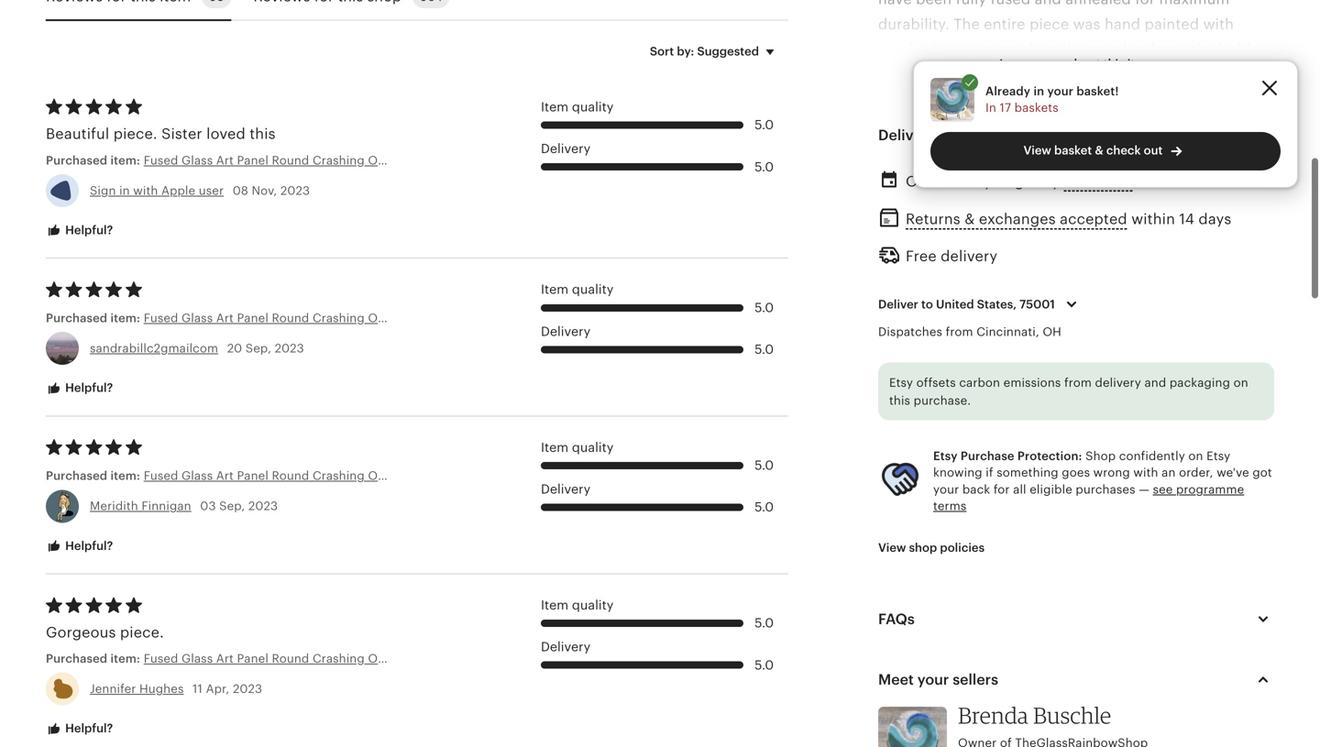 Task type: vqa. For each thing, say whether or not it's contained in the screenshot.
this to the top
yes



Task type: locate. For each thing, give the bounding box(es) containing it.
purchased for sandrabillc2gmailcom 20 sep, 2023
[[46, 311, 107, 325]]

08
[[233, 184, 248, 198]]

this right loved
[[250, 126, 276, 142]]

i'll
[[1119, 540, 1135, 556]]

10"
[[1143, 216, 1165, 232]]

4 helpful? from the top
[[62, 722, 113, 736]]

2 item: from the top
[[110, 311, 140, 325]]

include up beautiful
[[1203, 515, 1256, 531]]

2 horizontal spatial -
[[1235, 191, 1240, 207]]

2 horizontal spatial this
[[993, 515, 1019, 531]]

0 horizontal spatial as
[[1059, 515, 1075, 531]]

22
[[1085, 173, 1101, 190]]

sep, right 20
[[246, 342, 271, 355]]

meet
[[879, 672, 914, 688]]

etsy for etsy offsets carbon emissions from delivery and packaging on this purchase.
[[890, 376, 914, 390]]

- up all
[[991, 640, 997, 656]]

delivery
[[879, 127, 936, 144], [541, 142, 591, 156], [541, 324, 591, 339], [541, 482, 591, 497], [541, 640, 591, 654]]

0 horizontal spatial and
[[940, 127, 966, 144]]

purchased item: down gorgeous piece.
[[46, 652, 144, 666]]

approximately
[[1037, 216, 1139, 232]]

your up guaranteed
[[918, 672, 950, 688]]

0 horizontal spatial view
[[879, 541, 907, 555]]

stand down 15-
[[1061, 191, 1100, 207]]

1 quality from the top
[[572, 100, 614, 114]]

1 horizontal spatial glass
[[1001, 664, 1037, 681]]

glass
[[954, 191, 990, 207], [1001, 664, 1037, 681]]

from up the wave
[[1065, 376, 1092, 390]]

sep, right '03'
[[219, 500, 245, 513]]

2 vertical spatial to
[[1184, 515, 1199, 531]]

1 vertical spatial include
[[1139, 540, 1192, 556]]

and left the return
[[940, 127, 966, 144]]

purchased down beautiful
[[46, 154, 107, 167]]

note).
[[934, 590, 976, 606]]

view basket & check out
[[1024, 144, 1163, 157]]

united
[[936, 298, 975, 311]]

helpful? button down jennifer
[[32, 712, 127, 746]]

1 horizontal spatial view
[[1024, 144, 1052, 157]]

6 5.0 from the top
[[755, 500, 774, 515]]

1 horizontal spatial and
[[1088, 540, 1115, 556]]

helpful? button for meridith finnigan
[[32, 529, 127, 564]]

and inside gifts: sending this item as a gift? be sure to include a gift message with your order and i'll include a beautiful note with your exact wording (see last image for sample note).
[[1088, 540, 1115, 556]]

1 helpful? from the top
[[62, 223, 113, 237]]

1 vertical spatial as
[[1059, 515, 1075, 531]]

0 vertical spatial &
[[1095, 144, 1104, 157]]

1 horizontal spatial &
[[1095, 144, 1104, 157]]

2 vertical spatial for
[[1239, 664, 1259, 681]]

- inside the free shipping - ships via ups ground within 1 business day. all glass pieces are triple cushioned for guaranteed safe arrival.
[[991, 640, 997, 656]]

policies down sending
[[940, 541, 985, 555]]

purchased item: up sandrabillc2gmailcom link
[[46, 311, 144, 325]]

cincinnati,
[[977, 325, 1040, 339]]

policies down baskets
[[1017, 127, 1072, 144]]

eligible
[[1030, 483, 1073, 497]]

sort by: suggested
[[650, 44, 759, 58]]

for right image
[[1203, 565, 1223, 581]]

purchased item: up meridith
[[46, 469, 144, 483]]

packaging
[[1170, 376, 1231, 390]]

purchase
[[961, 449, 1015, 463]]

item for sandrabillc2gmailcom 20 sep, 2023
[[541, 283, 569, 297]]

2 helpful? from the top
[[62, 381, 113, 395]]

0 vertical spatial view
[[1024, 144, 1052, 157]]

and up "(see"
[[1088, 540, 1115, 556]]

4 helpful? button from the top
[[32, 712, 127, 746]]

etsy for etsy purchase protection:
[[934, 449, 958, 463]]

within down 'x'
[[1132, 211, 1176, 228]]

view shop policies button
[[865, 531, 999, 564]]

1 vertical spatial glass
[[1001, 664, 1037, 681]]

arrival.
[[998, 689, 1047, 706]]

gorgeous
[[46, 624, 116, 641]]

1/4"
[[1056, 265, 1082, 282]]

and left packaging
[[1145, 376, 1167, 390]]

and
[[940, 127, 966, 144], [1145, 376, 1167, 390], [1088, 540, 1115, 556]]

4 item quality from the top
[[541, 598, 614, 613]]

pieces
[[1041, 664, 1088, 681]]

quality for 20 sep, 2023
[[572, 283, 614, 297]]

to up matching
[[922, 298, 933, 311]]

beautiful
[[46, 126, 109, 142]]

1 vertical spatial glass
[[1014, 415, 1053, 432]]

your inside shop confidently on etsy knowing if something goes wrong with an order, we've got your back for all eligible purchases —
[[934, 483, 960, 497]]

ships
[[1001, 640, 1040, 656]]

1 horizontal spatial for
[[1203, 565, 1223, 581]]

delivery
[[941, 248, 998, 265], [1096, 376, 1142, 390]]

purchased item: down beautiful
[[46, 154, 144, 167]]

& right itself,
[[965, 211, 975, 228]]

helpful? down sandrabillc2gmailcom link
[[62, 381, 113, 395]]

in right sign
[[119, 184, 130, 198]]

view up get
[[1024, 144, 1052, 157]]

2 helpful? button from the top
[[32, 372, 127, 406]]

here: down thick
[[1086, 315, 1122, 332]]

size: with glass sitting in stand - 11.5"h x 10.25"w - glass itself, measures approximately 10" in diameter. powder coated, black metal stand is included, as pictured. done in sturdy 1/4" thick glass.
[[879, 191, 1254, 282]]

your up baskets
[[1048, 84, 1074, 98]]

1 helpful? button from the top
[[32, 214, 127, 248]]

in up baskets
[[1034, 84, 1045, 98]]

1 horizontal spatial include
[[1203, 515, 1256, 531]]

0 horizontal spatial include
[[1139, 540, 1192, 556]]

item
[[541, 100, 569, 114], [541, 283, 569, 297], [541, 440, 569, 455], [541, 598, 569, 613]]

2 vertical spatial this
[[993, 515, 1019, 531]]

to up sitting at the right top
[[996, 173, 1011, 190]]

purchased down gorgeous
[[46, 652, 107, 666]]

2 horizontal spatial to
[[1184, 515, 1199, 531]]

for inside shop confidently on etsy knowing if something goes wrong with an order, we've got your back for all eligible purchases —
[[994, 483, 1010, 497]]

meridith
[[90, 500, 138, 513]]

include down sure
[[1139, 540, 1192, 556]]

- up diameter.
[[1235, 191, 1240, 207]]

x
[[1160, 191, 1170, 207]]

etsy offsets carbon emissions from delivery and packaging on this purchase.
[[890, 376, 1249, 408]]

back
[[963, 483, 991, 497]]

3 purchased item: from the top
[[46, 469, 144, 483]]

1 vertical spatial and
[[1145, 376, 1167, 390]]

purchased up sandrabillc2gmailcom link
[[46, 311, 107, 325]]

1 vertical spatial this
[[890, 394, 911, 408]]

0 vertical spatial policies
[[1017, 127, 1072, 144]]

0 vertical spatial from
[[946, 325, 974, 339]]

here:
[[1086, 315, 1122, 332], [1177, 415, 1213, 432]]

from inside the etsy offsets carbon emissions from delivery and packaging on this purchase.
[[1065, 376, 1092, 390]]

4 quality from the top
[[572, 598, 614, 613]]

item: up meridith
[[110, 469, 140, 483]]

glass down 'size:'
[[879, 216, 917, 232]]

in right done
[[989, 265, 1002, 282]]

view up "note"
[[879, 541, 907, 555]]

all
[[978, 664, 997, 681]]

2 horizontal spatial for
[[1239, 664, 1259, 681]]

gifts:
[[879, 515, 925, 531]]

0 horizontal spatial here:
[[1086, 315, 1122, 332]]

via
[[1044, 640, 1065, 656]]

1 horizontal spatial policies
[[1017, 127, 1072, 144]]

as inside size: with glass sitting in stand - 11.5"h x 10.25"w - glass itself, measures approximately 10" in diameter. powder coated, black metal stand is included, as pictured. done in sturdy 1/4" thick glass.
[[1212, 240, 1227, 257]]

1 5.0 from the top
[[755, 118, 774, 132]]

carbon
[[960, 376, 1001, 390]]

offsets
[[917, 376, 956, 390]]

2023
[[281, 184, 310, 198], [275, 342, 304, 355], [248, 500, 278, 513], [233, 682, 262, 696]]

view
[[1024, 144, 1052, 157], [879, 541, 907, 555]]

etsy inside shop confidently on etsy knowing if something goes wrong with an order, we've got your back for all eligible purchases —
[[1207, 449, 1231, 463]]

5 5.0 from the top
[[755, 459, 774, 473]]

1 vertical spatial within
[[1160, 640, 1204, 656]]

piece. up jennifer hughes link
[[120, 624, 164, 641]]

your up the note). at the right bottom of the page
[[950, 565, 982, 581]]

return
[[970, 127, 1014, 144]]

2 item quality from the top
[[541, 283, 614, 297]]

2 item from the top
[[541, 283, 569, 297]]

item quality for sandrabillc2gmailcom 20 sep, 2023
[[541, 283, 614, 297]]

here: down packaging
[[1177, 415, 1213, 432]]

helpful? button for jennifer hughes
[[32, 712, 127, 746]]

3 item from the top
[[541, 440, 569, 455]]

shop confidently on etsy knowing if something goes wrong with an order, we've got your back for all eligible purchases —
[[934, 449, 1273, 497]]

see programme terms
[[934, 483, 1245, 513]]

brenda buschle
[[958, 702, 1112, 729]]

view inside view basket & check out link
[[1024, 144, 1052, 157]]

0 vertical spatial as
[[1212, 240, 1227, 257]]

thick
[[1086, 265, 1121, 282]]

delivery inside delivery and return policies dropdown button
[[879, 127, 936, 144]]

1 horizontal spatial delivery
[[1096, 376, 1142, 390]]

1 horizontal spatial as
[[1212, 240, 1227, 257]]

with up —
[[1134, 466, 1159, 480]]

meridith finnigan link
[[90, 500, 191, 513]]

1 vertical spatial sep,
[[219, 500, 245, 513]]

item for jennifer hughes 11 apr, 2023
[[541, 598, 569, 613]]

helpful? down jennifer
[[62, 722, 113, 736]]

1 horizontal spatial etsy
[[934, 449, 958, 463]]

returns & exchanges accepted button
[[906, 206, 1128, 233]]

0 horizontal spatial etsy
[[890, 376, 914, 390]]

from down "united"
[[946, 325, 974, 339]]

4 item: from the top
[[110, 652, 140, 666]]

see programme terms link
[[934, 483, 1245, 513]]

purchased item: for meridith finnigan
[[46, 469, 144, 483]]

apr,
[[206, 682, 230, 696]]

on
[[1234, 376, 1249, 390], [1189, 449, 1204, 463]]

purchased up meridith
[[46, 469, 107, 483]]

1 vertical spatial on
[[1189, 449, 1204, 463]]

etsy left offsets
[[890, 376, 914, 390]]

1 item: from the top
[[110, 154, 140, 167]]

2 horizontal spatial and
[[1145, 376, 1167, 390]]

item quality for sign in with apple user 08 nov, 2023
[[541, 100, 614, 114]]

shipping
[[918, 640, 987, 656]]

view for view basket & check out
[[1024, 144, 1052, 157]]

0 horizontal spatial glass
[[954, 191, 990, 207]]

- down dec
[[1104, 191, 1110, 207]]

deliver to united states, 75001
[[879, 298, 1055, 311]]

helpful? for jennifer hughes 11 apr, 2023
[[62, 722, 113, 736]]

glass down ships
[[1001, 664, 1037, 681]]

0 horizontal spatial delivery
[[941, 248, 998, 265]]

a
[[1079, 515, 1087, 531], [1260, 515, 1268, 531], [1196, 540, 1205, 556]]

helpful? down sign
[[62, 223, 113, 237]]

glass right my
[[1014, 415, 1053, 432]]

with down order
[[919, 191, 949, 207]]

to inside dropdown button
[[922, 298, 933, 311]]

tab list
[[46, 0, 789, 21]]

0 horizontal spatial on
[[1189, 449, 1204, 463]]

1 horizontal spatial on
[[1234, 376, 1249, 390]]

a up image
[[1196, 540, 1205, 556]]

etsy up knowing
[[934, 449, 958, 463]]

sign
[[90, 184, 116, 198]]

as up order
[[1059, 515, 1075, 531]]

purchased item: for jennifer hughes
[[46, 652, 144, 666]]

glass down today
[[954, 191, 990, 207]]

helpful? button down sign
[[32, 214, 127, 248]]

by
[[1043, 173, 1060, 190]]

& left check
[[1095, 144, 1104, 157]]

stand up thick
[[1081, 240, 1121, 257]]

your up terms
[[934, 483, 960, 497]]

3 helpful? from the top
[[62, 539, 113, 553]]

see
[[1153, 483, 1173, 497]]

3 quality from the top
[[572, 440, 614, 455]]

for right cushioned
[[1239, 664, 1259, 681]]

sign in with apple user 08 nov, 2023
[[90, 184, 310, 198]]

purchases
[[1076, 483, 1136, 497]]

for inside gifts: sending this item as a gift? be sure to include a gift message with your order and i'll include a beautiful note with your exact wording (see last image for sample note).
[[1203, 565, 1223, 581]]

for inside the free shipping - ships via ups ground within 1 business day. all glass pieces are triple cushioned for guaranteed safe arrival.
[[1239, 664, 1259, 681]]

4 purchased from the top
[[46, 652, 107, 666]]

view inside view shop policies button
[[879, 541, 907, 555]]

sample
[[879, 590, 930, 606]]

purchased item: for sandrabillc2gmailcom
[[46, 311, 144, 325]]

1 horizontal spatial -
[[1104, 191, 1110, 207]]

delivery up collection
[[1096, 376, 1142, 390]]

1 vertical spatial from
[[1065, 376, 1092, 390]]

0 vertical spatial piece.
[[113, 126, 157, 142]]

1 purchased item: from the top
[[46, 154, 144, 167]]

item: up jennifer hughes link
[[110, 652, 140, 666]]

1 horizontal spatial a
[[1196, 540, 1205, 556]]

a up beautiful
[[1260, 515, 1268, 531]]

brenda
[[958, 702, 1029, 729]]

returns
[[906, 211, 961, 228]]

0 horizontal spatial &
[[965, 211, 975, 228]]

this left item
[[993, 515, 1019, 531]]

0 vertical spatial stand
[[1061, 191, 1100, 207]]

1 vertical spatial view
[[879, 541, 907, 555]]

0 vertical spatial on
[[1234, 376, 1249, 390]]

0 vertical spatial glass
[[879, 216, 917, 232]]

4 purchased item: from the top
[[46, 652, 144, 666]]

exchanges
[[979, 211, 1056, 228]]

1 vertical spatial for
[[1203, 565, 1223, 581]]

2 vertical spatial from
[[951, 415, 985, 432]]

to
[[996, 173, 1011, 190], [922, 298, 933, 311], [1184, 515, 1199, 531]]

this up the see
[[890, 394, 911, 408]]

0 vertical spatial within
[[1132, 211, 1176, 228]]

2 horizontal spatial etsy
[[1207, 449, 1231, 463]]

stand
[[1061, 191, 1100, 207], [1081, 240, 1121, 257]]

0 horizontal spatial this
[[250, 126, 276, 142]]

item: for sign
[[110, 154, 140, 167]]

1 vertical spatial here:
[[1177, 415, 1213, 432]]

0 horizontal spatial -
[[991, 640, 997, 656]]

75001
[[1020, 298, 1055, 311]]

purchased for jennifer hughes 11 apr, 2023
[[46, 652, 107, 666]]

policies
[[1017, 127, 1072, 144], [940, 541, 985, 555]]

by:
[[677, 44, 695, 58]]

1 vertical spatial to
[[922, 298, 933, 311]]

1 item from the top
[[541, 100, 569, 114]]

sep,
[[246, 342, 271, 355], [219, 500, 245, 513]]

0 vertical spatial for
[[994, 483, 1010, 497]]

free shipping - ships via ups ground within 1 business day. all glass pieces are triple cushioned for guaranteed safe arrival.
[[879, 640, 1259, 706]]

item: up sandrabillc2gmailcom link
[[110, 311, 140, 325]]

deliver
[[879, 298, 919, 311]]

helpful? for meridith finnigan 03 sep, 2023
[[62, 539, 113, 553]]

11
[[193, 682, 203, 696]]

1 horizontal spatial this
[[890, 394, 911, 408]]

helpful? button
[[32, 214, 127, 248], [32, 372, 127, 406], [32, 529, 127, 564], [32, 712, 127, 746]]

10.25"w
[[1174, 191, 1231, 207]]

1 purchased from the top
[[46, 154, 107, 167]]

1 vertical spatial delivery
[[1096, 376, 1142, 390]]

on up 'order,'
[[1189, 449, 1204, 463]]

0 vertical spatial glass
[[954, 191, 990, 207]]

as down diameter.
[[1212, 240, 1227, 257]]

hughes
[[139, 682, 184, 696]]

brenda buschle image
[[879, 707, 947, 747]]

item quality
[[541, 100, 614, 114], [541, 283, 614, 297], [541, 440, 614, 455], [541, 598, 614, 613]]

0 horizontal spatial policies
[[940, 541, 985, 555]]

helpful? button for sign in with apple user
[[32, 214, 127, 248]]

within left 1
[[1160, 640, 1204, 656]]

item: up sign
[[110, 154, 140, 167]]

0 vertical spatial here:
[[1086, 315, 1122, 332]]

1 vertical spatial &
[[965, 211, 975, 228]]

as inside gifts: sending this item as a gift? be sure to include a gift message with your order and i'll include a beautiful note with your exact wording (see last image for sample note).
[[1059, 515, 1075, 531]]

0 horizontal spatial for
[[994, 483, 1010, 497]]

3 item quality from the top
[[541, 440, 614, 455]]

0 horizontal spatial glass
[[879, 216, 917, 232]]

0 vertical spatial and
[[940, 127, 966, 144]]

to right sure
[[1184, 515, 1199, 531]]

from left my
[[951, 415, 985, 432]]

0 horizontal spatial to
[[922, 298, 933, 311]]

3 helpful? button from the top
[[32, 529, 127, 564]]

0 vertical spatial include
[[1203, 515, 1256, 531]]

be
[[1127, 515, 1145, 531]]

2 horizontal spatial a
[[1260, 515, 1268, 531]]

2 purchased from the top
[[46, 311, 107, 325]]

in right 10"
[[1169, 216, 1182, 232]]

glass inside the free shipping - ships via ups ground within 1 business day. all glass pieces are triple cushioned for guaranteed safe arrival.
[[1001, 664, 1037, 681]]

quality
[[572, 100, 614, 114], [572, 283, 614, 297], [572, 440, 614, 455], [572, 598, 614, 613]]

for left all
[[994, 483, 1010, 497]]

quality for 08 nov, 2023
[[572, 100, 614, 114]]

include
[[1203, 515, 1256, 531], [1139, 540, 1192, 556]]

purchased item: for sign in with apple user
[[46, 154, 144, 167]]

etsy up we've
[[1207, 449, 1231, 463]]

delivery up done
[[941, 248, 998, 265]]

delivery for sandrabillc2gmailcom 20 sep, 2023
[[541, 324, 591, 339]]

1 item quality from the top
[[541, 100, 614, 114]]

delivery for sign in with apple user 08 nov, 2023
[[541, 142, 591, 156]]

piece. left sister
[[113, 126, 157, 142]]

4 5.0 from the top
[[755, 343, 774, 357]]

this inside gifts: sending this item as a gift? be sure to include a gift message with your order and i'll include a beautiful note with your exact wording (see last image for sample note).
[[993, 515, 1019, 531]]

4 item from the top
[[541, 598, 569, 613]]

2 vertical spatial and
[[1088, 540, 1115, 556]]

helpful? button down meridith
[[32, 529, 127, 564]]

1 vertical spatial policies
[[940, 541, 985, 555]]

1 vertical spatial piece.
[[120, 624, 164, 641]]

states,
[[977, 298, 1017, 311]]

3 item: from the top
[[110, 469, 140, 483]]

glass.
[[1125, 265, 1166, 282]]

a left the gift?
[[1079, 515, 1087, 531]]

etsy inside the etsy offsets carbon emissions from delivery and packaging on this purchase.
[[890, 376, 914, 390]]

helpful? down meridith
[[62, 539, 113, 553]]

purchased for sign in with apple user 08 nov, 2023
[[46, 154, 107, 167]]

2 5.0 from the top
[[755, 160, 774, 174]]

0 vertical spatial to
[[996, 173, 1011, 190]]

3 purchased from the top
[[46, 469, 107, 483]]

2 purchased item: from the top
[[46, 311, 144, 325]]

helpful? button down sandrabillc2gmailcom link
[[32, 372, 127, 406]]

2 quality from the top
[[572, 283, 614, 297]]

this
[[250, 126, 276, 142], [890, 394, 911, 408], [993, 515, 1019, 531]]

on right packaging
[[1234, 376, 1249, 390]]



Task type: describe. For each thing, give the bounding box(es) containing it.
sure
[[1149, 515, 1180, 531]]

matching bowls available here:
[[879, 315, 1122, 332]]

piece. for beautiful
[[113, 126, 157, 142]]

ground
[[1102, 640, 1156, 656]]

and inside dropdown button
[[940, 127, 966, 144]]

1 horizontal spatial glass
[[1014, 415, 1053, 432]]

0 vertical spatial delivery
[[941, 248, 998, 265]]

item: for jennifer
[[110, 652, 140, 666]]

etsy purchase protection:
[[934, 449, 1083, 463]]

in inside "already in your basket! in 17 baskets"
[[1034, 84, 1045, 98]]

wrong
[[1094, 466, 1131, 480]]

view shop policies
[[879, 541, 985, 555]]

accepted
[[1060, 211, 1128, 228]]

beautiful piece. sister loved this
[[46, 126, 276, 142]]

meet your sellers
[[879, 672, 999, 688]]

faqs
[[879, 611, 915, 628]]

item: for sandrabillc2gmailcom
[[110, 311, 140, 325]]

delivery for jennifer hughes 11 apr, 2023
[[541, 640, 591, 654]]

1 vertical spatial stand
[[1081, 240, 1121, 257]]

sturdy
[[1006, 265, 1052, 282]]

finnigan
[[142, 500, 191, 513]]

sending
[[929, 515, 989, 531]]

view for view shop policies
[[879, 541, 907, 555]]

gift
[[879, 540, 903, 556]]

black
[[994, 240, 1033, 257]]

2023 right apr,
[[233, 682, 262, 696]]

1 horizontal spatial here:
[[1177, 415, 1213, 432]]

with inside size: with glass sitting in stand - 11.5"h x 10.25"w - glass itself, measures approximately 10" in diameter. powder coated, black metal stand is included, as pictured. done in sturdy 1/4" thick glass.
[[919, 191, 949, 207]]

meridith finnigan 03 sep, 2023
[[90, 500, 278, 513]]

jennifer hughes 11 apr, 2023
[[90, 682, 262, 696]]

deliver to united states, 75001 button
[[865, 285, 1097, 324]]

bowls
[[962, 315, 1014, 332]]

within inside the free shipping - ships via ups ground within 1 business day. all glass pieces are triple cushioned for guaranteed safe arrival.
[[1160, 640, 1204, 656]]

guaranteed
[[879, 689, 961, 706]]

sandrabillc2gmailcom 20 sep, 2023
[[90, 342, 304, 355]]

item quality for meridith finnigan 03 sep, 2023
[[541, 440, 614, 455]]

sandrabillc2gmailcom link
[[90, 342, 218, 355]]

nov,
[[252, 184, 277, 198]]

to inside gifts: sending this item as a gift? be sure to include a gift message with your order and i'll include a beautiful note with your exact wording (see last image for sample note).
[[1184, 515, 1199, 531]]

item: for meridith
[[110, 469, 140, 483]]

glass inside size: with glass sitting in stand - 11.5"h x 10.25"w - glass itself, measures approximately 10" in diameter. powder coated, black metal stand is included, as pictured. done in sturdy 1/4" thick glass.
[[954, 191, 990, 207]]

user
[[199, 184, 224, 198]]

message
[[907, 540, 971, 556]]

0 vertical spatial sep,
[[246, 342, 271, 355]]

03
[[200, 500, 216, 513]]

quality for 11 apr, 2023
[[572, 598, 614, 613]]

this inside the etsy offsets carbon emissions from delivery and packaging on this purchase.
[[890, 394, 911, 408]]

item quality for jennifer hughes 11 apr, 2023
[[541, 598, 614, 613]]

item for meridith finnigan 03 sep, 2023
[[541, 440, 569, 455]]

your inside "already in your basket! in 17 baskets"
[[1048, 84, 1074, 98]]

8 5.0 from the top
[[755, 658, 774, 673]]

on inside shop confidently on etsy knowing if something goes wrong with an order, we've got your back for all eligible purchases —
[[1189, 449, 1204, 463]]

programme
[[1177, 483, 1245, 497]]

policies inside dropdown button
[[1017, 127, 1072, 144]]

delivery for meridith finnigan 03 sep, 2023
[[541, 482, 591, 497]]

note
[[879, 565, 911, 581]]

0 vertical spatial this
[[250, 126, 276, 142]]

2023 right '03'
[[248, 500, 278, 513]]

see
[[879, 415, 905, 432]]

helpful? button for sandrabillc2gmailcom
[[32, 372, 127, 406]]

basket!
[[1077, 84, 1119, 98]]

last
[[1125, 565, 1151, 581]]

cushioned
[[1161, 664, 1235, 681]]

collection
[[1099, 415, 1173, 432]]

already
[[986, 84, 1031, 98]]

something
[[997, 466, 1059, 480]]

helpful? for sign in with apple user 08 nov, 2023
[[62, 223, 113, 237]]

is
[[1125, 240, 1137, 257]]

all
[[1014, 483, 1027, 497]]

(see
[[1092, 565, 1121, 581]]

image
[[1155, 565, 1199, 581]]

purchased for meridith finnigan 03 sep, 2023
[[46, 469, 107, 483]]

quality for 03 sep, 2023
[[572, 440, 614, 455]]

helpful? for sandrabillc2gmailcom 20 sep, 2023
[[62, 381, 113, 395]]

delivery and return policies
[[879, 127, 1072, 144]]

confidently
[[1120, 449, 1186, 463]]

shop
[[909, 541, 938, 555]]

jennifer hughes link
[[90, 682, 184, 696]]

0 horizontal spatial a
[[1079, 515, 1087, 531]]

2023 right 20
[[275, 342, 304, 355]]

2023 right nov,
[[281, 184, 310, 198]]

baskets
[[1015, 101, 1059, 115]]

if
[[986, 466, 994, 480]]

your inside dropdown button
[[918, 672, 950, 688]]

on inside the etsy offsets carbon emissions from delivery and packaging on this purchase.
[[1234, 376, 1249, 390]]

item for sign in with apple user 08 nov, 2023
[[541, 100, 569, 114]]

with inside shop confidently on etsy knowing if something goes wrong with an order, we've got your back for all eligible purchases —
[[1134, 466, 1159, 480]]

basket
[[1055, 144, 1092, 157]]

returns & exchanges accepted within 14 days
[[906, 211, 1232, 228]]

with left apple at the left of the page
[[133, 184, 158, 198]]

coated,
[[936, 240, 990, 257]]

view basket & check out link
[[931, 132, 1281, 171]]

sellers
[[953, 672, 999, 688]]

17
[[1000, 101, 1012, 115]]

loved
[[207, 126, 246, 142]]

with up exact
[[975, 540, 1005, 556]]

oh
[[1043, 325, 1062, 339]]

already in your basket! in 17 baskets
[[986, 84, 1119, 115]]

in down by
[[1043, 191, 1057, 207]]

15-22 dec button
[[1064, 168, 1133, 195]]

beautiful
[[1209, 540, 1272, 556]]

sign in with apple user link
[[90, 184, 224, 198]]

safe
[[965, 689, 994, 706]]

your down item
[[1010, 540, 1041, 556]]

got
[[1253, 466, 1273, 480]]

with down view shop policies button
[[915, 565, 946, 581]]

piece. for gorgeous
[[120, 624, 164, 641]]

emissions
[[1004, 376, 1061, 390]]

available
[[1018, 315, 1081, 332]]

and inside the etsy offsets carbon emissions from delivery and packaging on this purchase.
[[1145, 376, 1167, 390]]

glass inside size: with glass sitting in stand - 11.5"h x 10.25"w - glass itself, measures approximately 10" in diameter. powder coated, black metal stand is included, as pictured. done in sturdy 1/4" thick glass.
[[879, 216, 917, 232]]

delivery inside the etsy offsets carbon emissions from delivery and packaging on this purchase.
[[1096, 376, 1142, 390]]

sort
[[650, 44, 674, 58]]

check
[[1107, 144, 1141, 157]]

policies inside button
[[940, 541, 985, 555]]

free
[[879, 640, 914, 656]]

3 5.0 from the top
[[755, 301, 774, 315]]

suggested
[[697, 44, 759, 58]]

an
[[1162, 466, 1176, 480]]

1 horizontal spatial to
[[996, 173, 1011, 190]]

are
[[1092, 664, 1115, 681]]

more
[[909, 415, 947, 432]]

7 5.0 from the top
[[755, 617, 774, 631]]

pictured.
[[879, 265, 944, 282]]

itself,
[[921, 216, 960, 232]]

my
[[989, 415, 1010, 432]]

dispatches from cincinnati, oh
[[879, 325, 1062, 339]]

size:
[[879, 191, 915, 207]]

order,
[[1179, 466, 1214, 480]]

apple
[[161, 184, 196, 198]]



